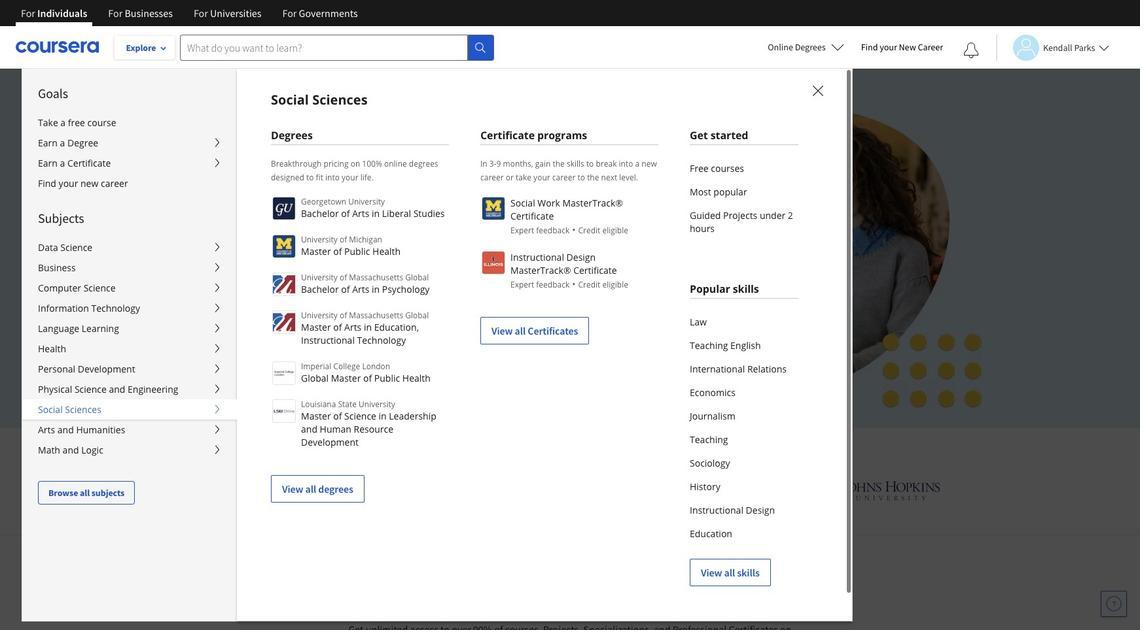 Task type: locate. For each thing, give the bounding box(es) containing it.
all inside "list"
[[724, 567, 735, 580]]

university of massachusetts global bachelor of arts in psychology
[[301, 272, 430, 296]]

credit inside social work mastertrack® certificate expert feedback • credit eligible
[[578, 225, 600, 236]]

find inside the explore menu element
[[38, 177, 56, 190]]

1 horizontal spatial view
[[492, 325, 513, 338]]

teaching for teaching
[[690, 434, 728, 446]]

0 horizontal spatial on
[[351, 158, 360, 170]]

college
[[333, 361, 360, 372]]

of inside georgetown university bachelor of arts in liberal studies
[[341, 207, 350, 220]]

mastertrack® for work
[[563, 197, 623, 209]]

2 vertical spatial global
[[301, 372, 329, 385]]

university of massachusetts global logo image down the university of michigan logo
[[272, 273, 296, 297]]

instructional
[[511, 251, 564, 264], [301, 334, 355, 347], [690, 505, 744, 517]]

master inside the "louisiana state university master of science in leadership and human resource development"
[[301, 410, 331, 423]]

mastertrack® inside social work mastertrack® certificate expert feedback • credit eligible
[[563, 197, 623, 209]]

feedback inside the instructional design mastertrack® certificate expert feedback • credit eligible
[[536, 279, 570, 291]]

social inside dropdown button
[[38, 404, 63, 416]]

global down psychology
[[405, 310, 429, 321]]

work
[[538, 197, 560, 209]]

for for businesses
[[108, 7, 123, 20]]

university of massachusetts global logo image
[[272, 273, 296, 297], [272, 311, 296, 334]]

2 eligible from the top
[[602, 279, 628, 291]]

instructional design mastertrack® certificate expert feedback • credit eligible
[[511, 251, 628, 291]]

instructional for instructional design mastertrack® certificate expert feedback • credit eligible
[[511, 251, 564, 264]]

0 vertical spatial massachusetts
[[349, 272, 403, 283]]

• for design
[[572, 278, 576, 291]]

0 horizontal spatial instructional
[[301, 334, 355, 347]]

explore button
[[115, 36, 175, 60]]

2 teaching from the top
[[690, 434, 728, 446]]

science
[[60, 242, 92, 254], [84, 282, 116, 295], [75, 384, 107, 396], [344, 410, 376, 423]]

on left 100%
[[351, 158, 360, 170]]

for businesses
[[108, 7, 173, 20]]

bachelor inside the university of massachusetts global bachelor of arts in psychology
[[301, 283, 339, 296]]

design down social work mastertrack® certificate expert feedback • credit eligible
[[567, 251, 596, 264]]

development inside dropdown button
[[78, 363, 135, 376]]

1 eligible from the top
[[602, 225, 628, 236]]

career down 3-
[[480, 172, 504, 183]]

0 horizontal spatial day
[[245, 323, 262, 337]]

1 vertical spatial •
[[572, 278, 576, 291]]

1 horizontal spatial find
[[861, 41, 878, 53]]

development up the physical science and engineering
[[78, 363, 135, 376]]

online degrees
[[768, 41, 826, 53]]

1 partnername logo image from the top
[[482, 197, 505, 221]]

1 vertical spatial partnername logo image
[[482, 251, 505, 275]]

1 vertical spatial skills
[[733, 282, 759, 297]]

1 vertical spatial plus
[[772, 581, 813, 609]]

master up the human
[[301, 410, 331, 423]]

1 horizontal spatial social sciences
[[271, 91, 368, 109]]

most popular link
[[690, 181, 799, 204]]

0 horizontal spatial public
[[344, 245, 370, 258]]

view inside 'list'
[[282, 483, 303, 496]]

into inside in 3-9 months, gain the skills to break into a new career or take your career to the next level.
[[619, 158, 633, 170]]

for left individuals
[[21, 7, 35, 20]]

development down the human
[[301, 437, 359, 449]]

massachusetts inside university of massachusetts global master of arts in education, instructional technology
[[349, 310, 403, 321]]

9
[[496, 158, 501, 170]]

0 horizontal spatial degrees
[[318, 483, 353, 496]]

view all degrees list
[[271, 196, 449, 503]]

and left the human
[[301, 423, 317, 436]]

1 vertical spatial social sciences
[[38, 404, 101, 416]]

arts down 7,000+
[[352, 207, 369, 220]]

into right fit
[[325, 172, 340, 183]]

to
[[586, 158, 594, 170], [306, 172, 314, 183], [578, 172, 585, 183], [307, 183, 321, 203]]

1 vertical spatial technology
[[357, 334, 406, 347]]

0 vertical spatial on
[[351, 158, 360, 170]]

bachelor inside georgetown university bachelor of arts in liberal studies
[[301, 207, 339, 220]]

into for certificate programs
[[619, 158, 633, 170]]

1 feedback from the top
[[536, 225, 570, 236]]

1 vertical spatial social
[[511, 197, 535, 209]]

public down guarantee
[[374, 372, 400, 385]]

instructional up money-
[[301, 334, 355, 347]]

2 horizontal spatial view
[[701, 567, 722, 580]]

0 vertical spatial the
[[553, 158, 565, 170]]

global up the education,
[[405, 272, 429, 283]]

skills inside view all skills link
[[737, 567, 760, 580]]

1 vertical spatial feedback
[[536, 279, 570, 291]]

1 horizontal spatial degrees
[[409, 158, 438, 170]]

in left psychology
[[372, 283, 380, 296]]

view inside "list"
[[701, 567, 722, 580]]

1 • from the top
[[572, 224, 576, 236]]

1 earn from the top
[[38, 137, 58, 149]]

1 vertical spatial instructional
[[301, 334, 355, 347]]

global
[[405, 272, 429, 283], [405, 310, 429, 321], [301, 372, 329, 385]]

0 vertical spatial teaching
[[690, 340, 728, 352]]

certificate down social work mastertrack® certificate expert feedback • credit eligible
[[573, 264, 617, 277]]

• up certificates on the bottom of the page
[[572, 278, 576, 291]]

master inside university of michigan master of public health
[[301, 245, 331, 258]]

feedback down work
[[536, 225, 570, 236]]

1 for from the left
[[21, 7, 35, 20]]

list containing free courses
[[690, 157, 799, 241]]

list
[[690, 157, 799, 241]]

2 university of massachusetts global logo image from the top
[[272, 311, 296, 334]]

personal
[[38, 363, 75, 376]]

hec paris image
[[728, 478, 774, 505]]

certificate down work
[[511, 210, 554, 223]]

university
[[348, 196, 385, 207], [301, 234, 338, 245], [301, 272, 338, 283], [301, 310, 338, 321], [359, 399, 395, 410]]

university inside university of michigan master of public health
[[301, 234, 338, 245]]

public inside university of michigan master of public health
[[344, 245, 370, 258]]

certificate inside the instructional design mastertrack® certificate expert feedback • credit eligible
[[573, 264, 617, 277]]

with left 14-
[[250, 354, 271, 367]]

science for physical
[[75, 384, 107, 396]]

1 bachelor from the top
[[301, 207, 339, 220]]

0 horizontal spatial free
[[264, 323, 284, 337]]

on down in 3-9 months, gain the skills to break into a new career or take your career to the next level.
[[557, 183, 575, 203]]

for left "universities"
[[194, 7, 208, 20]]

arts inside university of massachusetts global master of arts in education, instructional technology
[[344, 321, 361, 334]]

2 horizontal spatial social
[[511, 197, 535, 209]]

2 expert from the top
[[511, 279, 534, 291]]

• inside social work mastertrack® certificate expert feedback • credit eligible
[[572, 224, 576, 236]]

university inside the university of massachusetts global bachelor of arts in psychology
[[301, 272, 338, 283]]

degrees right online
[[409, 158, 438, 170]]

johns hopkins university image
[[816, 479, 941, 503]]

skills left "break"
[[567, 158, 584, 170]]

sciences inside dropdown button
[[65, 404, 101, 416]]

partnername logo image
[[482, 197, 505, 221], [482, 251, 505, 275]]

fit
[[316, 172, 323, 183]]

1 massachusetts from the top
[[349, 272, 403, 283]]

sciences up arts and humanities
[[65, 404, 101, 416]]

1 vertical spatial free
[[264, 323, 284, 337]]

2 horizontal spatial instructional
[[690, 505, 744, 517]]

0 vertical spatial day
[[245, 323, 262, 337]]

design inside instructional design link
[[746, 505, 775, 517]]

2 partnername logo image from the top
[[482, 251, 505, 275]]

international relations
[[690, 363, 787, 376]]

1 vertical spatial day
[[287, 354, 303, 367]]

global inside 'imperial college london global master of public health'
[[301, 372, 329, 385]]

0 vertical spatial credit
[[578, 225, 600, 236]]

public
[[344, 245, 370, 258], [374, 372, 400, 385]]

university of michigan master of public health
[[301, 234, 401, 258]]

from
[[354, 439, 390, 460]]

for left governments
[[282, 7, 297, 20]]

0 vertical spatial earn
[[38, 137, 58, 149]]

language learning button
[[22, 319, 237, 339]]

georgetown
[[301, 196, 346, 207]]

0 horizontal spatial new
[[81, 177, 98, 190]]

0 vertical spatial instructional
[[511, 251, 564, 264]]

instructional inside the instructional design mastertrack® certificate expert feedback • credit eligible
[[511, 251, 564, 264]]

1 vertical spatial coursera
[[683, 581, 768, 609]]

/month, cancel anytime
[[206, 293, 315, 306]]

bachelor up trial
[[301, 283, 339, 296]]

university down ready
[[301, 234, 338, 245]]

1 teaching from the top
[[690, 340, 728, 352]]

coursera down view all skills
[[683, 581, 768, 609]]

browse all subjects button
[[38, 482, 135, 505]]

health
[[372, 245, 401, 258], [38, 343, 66, 355], [402, 372, 431, 385]]

and inside the "louisiana state university master of science in leadership and human resource development"
[[301, 423, 317, 436]]

all down education link
[[724, 567, 735, 580]]

instructional up education
[[690, 505, 744, 517]]

technology down the education,
[[357, 334, 406, 347]]

day right start
[[245, 323, 262, 337]]

0 vertical spatial •
[[572, 224, 576, 236]]

eligible inside the instructional design mastertrack® certificate expert feedback • credit eligible
[[602, 279, 628, 291]]

credit for work
[[578, 225, 600, 236]]

all inside list
[[515, 325, 526, 338]]

mastertrack® down next
[[563, 197, 623, 209]]

instructional down included
[[511, 251, 564, 264]]

arts up math
[[38, 424, 55, 437]]

guided projects under 2 hours link
[[690, 204, 799, 241]]

arts inside "dropdown button"
[[38, 424, 55, 437]]

earn
[[38, 137, 58, 149], [38, 157, 58, 170]]

arts up university of massachusetts global master of arts in education, instructional technology
[[352, 283, 369, 296]]

master up money-
[[301, 321, 331, 334]]

new inside in 3-9 months, gain the skills to break into a new career or take your career to the next level.
[[642, 158, 657, 170]]

expert for instructional design mastertrack® certificate
[[511, 279, 534, 291]]

science down personal development
[[75, 384, 107, 396]]

technology up the language learning popup button
[[91, 302, 140, 315]]

design down history link
[[746, 505, 775, 517]]

earn for earn a certificate
[[38, 157, 58, 170]]

global down money-
[[301, 372, 329, 385]]

instructional for instructional design
[[690, 505, 744, 517]]

and up social sciences dropdown button on the bottom left of page
[[109, 384, 125, 396]]

parks
[[1074, 42, 1095, 53]]

courses
[[711, 162, 744, 175]]

1 horizontal spatial public
[[374, 372, 400, 385]]

mastertrack®
[[563, 197, 623, 209], [511, 264, 571, 277]]

public inside 'imperial college london global master of public health'
[[374, 372, 400, 385]]

1 vertical spatial public
[[374, 372, 400, 385]]

new
[[899, 41, 916, 53]]

0 vertical spatial with
[[250, 354, 271, 367]]

find your new career
[[38, 177, 128, 190]]

view for view all degrees
[[282, 483, 303, 496]]

all left certificates on the bottom of the page
[[515, 325, 526, 338]]

your inside in 3-9 months, gain the skills to break into a new career or take your career to the next level.
[[533, 172, 550, 183]]

1 vertical spatial bachelor
[[301, 283, 339, 296]]

free up most
[[690, 162, 709, 175]]

leadership
[[389, 410, 436, 423]]

credit for design
[[578, 279, 600, 291]]

2 massachusetts from the top
[[349, 310, 403, 321]]

science for computer
[[84, 282, 116, 295]]

day left money-
[[287, 354, 303, 367]]

degrees up breakthrough
[[271, 128, 313, 143]]

close image
[[809, 82, 826, 99], [809, 82, 826, 99], [809, 82, 826, 99], [809, 82, 826, 99]]

health up the "personal" at the bottom left of page
[[38, 343, 66, 355]]

in left liberal
[[372, 207, 380, 220]]

2 vertical spatial skills
[[737, 567, 760, 580]]

popular
[[690, 282, 730, 297]]

instructional inside view all skills "list"
[[690, 505, 744, 517]]

0 vertical spatial find
[[861, 41, 878, 53]]

0 horizontal spatial technology
[[91, 302, 140, 315]]

mastertrack® down included
[[511, 264, 571, 277]]

in inside the university of massachusetts global bachelor of arts in psychology
[[372, 283, 380, 296]]

eligible for instructional design mastertrack® certificate
[[602, 279, 628, 291]]

law
[[690, 316, 707, 329]]

career inside the explore menu element
[[101, 177, 128, 190]]

1 vertical spatial degrees
[[271, 128, 313, 143]]

1 horizontal spatial free
[[690, 162, 709, 175]]

sciences inside menu item
[[312, 91, 368, 109]]

take
[[516, 172, 531, 183]]

feedback
[[536, 225, 570, 236], [536, 279, 570, 291]]

free inside button
[[264, 323, 284, 337]]

0 horizontal spatial find
[[38, 177, 56, 190]]

2 horizontal spatial career
[[552, 172, 576, 183]]

personal development
[[38, 363, 135, 376]]

1 vertical spatial on
[[557, 183, 575, 203]]

a down earn a degree
[[60, 157, 65, 170]]

in right work
[[579, 206, 591, 226]]

in inside the "louisiana state university master of science in leadership and human resource development"
[[379, 410, 387, 423]]

0 vertical spatial free
[[690, 162, 709, 175]]

explore menu element
[[22, 69, 237, 505]]

1 horizontal spatial design
[[746, 505, 775, 517]]

expert inside the instructional design mastertrack® certificate expert feedback • credit eligible
[[511, 279, 534, 291]]

physical science and engineering button
[[22, 380, 237, 400]]

2 vertical spatial instructional
[[690, 505, 744, 517]]

business button
[[22, 258, 237, 278]]

arts inside georgetown university bachelor of arts in liberal studies
[[352, 207, 369, 220]]

university of illinois at urbana-champaign image
[[200, 481, 302, 502]]

development
[[78, 363, 135, 376], [301, 437, 359, 449]]

social sciences menu item
[[236, 68, 1140, 631]]

science up business
[[60, 242, 92, 254]]

browse
[[48, 488, 78, 499]]

journalism link
[[690, 405, 799, 429]]

0 vertical spatial global
[[405, 272, 429, 283]]

close image
[[809, 82, 826, 99], [809, 82, 826, 99], [809, 82, 826, 99], [809, 82, 826, 99], [809, 82, 826, 99], [809, 82, 826, 99], [810, 82, 827, 99]]

skills up law link
[[733, 282, 759, 297]]

find down earn a certificate
[[38, 177, 56, 190]]

degrees down learn
[[318, 483, 353, 496]]

1 horizontal spatial new
[[642, 158, 657, 170]]

in inside georgetown university bachelor of arts in liberal studies
[[372, 207, 380, 220]]

0 horizontal spatial view
[[282, 483, 303, 496]]

coursera down journalism link
[[730, 439, 797, 460]]

massachusetts for education,
[[349, 310, 403, 321]]

1 vertical spatial find
[[38, 177, 56, 190]]

university up trial
[[301, 310, 338, 321]]

online degrees button
[[757, 33, 855, 62]]

university inside the "louisiana state university master of science in leadership and human resource development"
[[359, 399, 395, 410]]

massachusetts down 'michigan'
[[349, 272, 403, 283]]

and up "math and logic"
[[57, 424, 74, 437]]

1 horizontal spatial health
[[372, 245, 401, 258]]

expert inside social work mastertrack® certificate expert feedback • credit eligible
[[511, 225, 534, 236]]

1 vertical spatial credit
[[578, 279, 600, 291]]

information technology
[[38, 302, 140, 315]]

0 vertical spatial expert
[[511, 225, 534, 236]]

2 bachelor from the top
[[301, 283, 339, 296]]

0 horizontal spatial social sciences
[[38, 404, 101, 416]]

social sciences inside menu item
[[271, 91, 368, 109]]

find left new
[[861, 41, 878, 53]]

0 vertical spatial public
[[344, 245, 370, 258]]

imperial college london global master of public health
[[301, 361, 431, 385]]

and up subscription
[[252, 206, 277, 226]]

certificate up find your new career
[[67, 157, 111, 170]]

all down learn
[[305, 483, 316, 496]]

expert down hands-
[[511, 225, 534, 236]]

to down fit
[[307, 183, 321, 203]]

social sciences up arts and humanities
[[38, 404, 101, 416]]

career
[[918, 41, 943, 53]]

all right 'browse'
[[80, 488, 90, 499]]

science for data
[[60, 242, 92, 254]]

0 horizontal spatial career
[[101, 177, 128, 190]]

all for skills
[[724, 567, 735, 580]]

master down back
[[331, 372, 361, 385]]

georgetown university logo image
[[272, 197, 296, 221]]

for for governments
[[282, 7, 297, 20]]

1 horizontal spatial into
[[619, 158, 633, 170]]

a for certificate
[[60, 157, 65, 170]]

feedback inside social work mastertrack® certificate expert feedback • credit eligible
[[536, 225, 570, 236]]

health button
[[22, 339, 237, 359]]

free
[[68, 117, 85, 129]]

• up the instructional design mastertrack® certificate expert feedback • credit eligible at top
[[572, 224, 576, 236]]

into inside 'breakthrough pricing on 100% online degrees designed to fit into your life.'
[[325, 172, 340, 183]]

programs—all
[[418, 206, 514, 226]]

social sciences button
[[22, 400, 237, 420]]

arts and humanities
[[38, 424, 125, 437]]

1 credit from the top
[[578, 225, 600, 236]]

a inside in 3-9 months, gain the skills to break into a new career or take your career to the next level.
[[635, 158, 640, 170]]

0 vertical spatial university of massachusetts global logo image
[[272, 273, 296, 297]]

massachusetts down the university of massachusetts global bachelor of arts in psychology
[[349, 310, 403, 321]]

physical science and engineering
[[38, 384, 178, 396]]

of inside 'imperial college london global master of public health'
[[363, 372, 372, 385]]

mastertrack® inside the instructional design mastertrack® certificate expert feedback • credit eligible
[[511, 264, 571, 277]]

master
[[301, 245, 331, 258], [301, 321, 331, 334], [331, 372, 361, 385], [301, 410, 331, 423]]

credit inside the instructional design mastertrack® certificate expert feedback • credit eligible
[[578, 279, 600, 291]]

a
[[60, 117, 66, 129], [60, 137, 65, 149], [60, 157, 65, 170], [635, 158, 640, 170]]

economics link
[[690, 382, 799, 405]]

1 expert from the top
[[511, 225, 534, 236]]

0 vertical spatial partnername logo image
[[482, 197, 505, 221]]

new down earn a certificate
[[81, 177, 98, 190]]

all inside button
[[80, 488, 90, 499]]

start 7-day free trial button
[[190, 314, 327, 346]]

1 vertical spatial view
[[282, 483, 303, 496]]

global for education,
[[405, 310, 429, 321]]

0 vertical spatial health
[[372, 245, 401, 258]]

science up information technology
[[84, 282, 116, 295]]

under
[[760, 209, 786, 222]]

2 credit from the top
[[578, 279, 600, 291]]

university up anytime
[[301, 272, 338, 283]]

1 vertical spatial eligible
[[602, 279, 628, 291]]

popular skills
[[690, 282, 759, 297]]

1 vertical spatial massachusetts
[[349, 310, 403, 321]]

coursera plus image
[[190, 123, 390, 143]]

2 for from the left
[[108, 7, 123, 20]]

0 vertical spatial bachelor
[[301, 207, 339, 220]]

popular
[[714, 186, 747, 198]]

sciences down what do you want to learn? text field
[[312, 91, 368, 109]]

partnername logo image left hands-
[[482, 197, 505, 221]]

earn down take
[[38, 137, 58, 149]]

in right invest in the left of the page
[[389, 581, 407, 609]]

1 horizontal spatial degrees
[[795, 41, 826, 53]]

2 feedback from the top
[[536, 279, 570, 291]]

0 horizontal spatial social
[[38, 404, 63, 416]]

and left logic at the bottom of page
[[63, 444, 79, 457]]

expert up "view all certificates"
[[511, 279, 534, 291]]

4 for from the left
[[282, 7, 297, 20]]

banner navigation
[[10, 0, 368, 26]]

1 horizontal spatial instructional
[[511, 251, 564, 264]]

view for view all skills
[[701, 567, 722, 580]]

0 horizontal spatial degrees
[[271, 128, 313, 143]]

0 vertical spatial view
[[492, 325, 513, 338]]

certificate inside social work mastertrack® certificate expert feedback • credit eligible
[[511, 210, 554, 223]]

new inside find your new career link
[[81, 177, 98, 190]]

career up work
[[552, 172, 576, 183]]

1 horizontal spatial social
[[271, 91, 309, 109]]

business
[[38, 262, 76, 274]]

expert
[[511, 225, 534, 236], [511, 279, 534, 291]]

a left degree
[[60, 137, 65, 149]]

access
[[260, 183, 303, 203]]

None search field
[[180, 34, 494, 61]]

3 for from the left
[[194, 7, 208, 20]]

eligible inside social work mastertrack® certificate expert feedback • credit eligible
[[602, 225, 628, 236]]

a up 'level.'
[[635, 158, 640, 170]]

1 vertical spatial university of massachusetts global logo image
[[272, 311, 296, 334]]

• inside the instructional design mastertrack® certificate expert feedback • credit eligible
[[572, 278, 576, 291]]

math and logic button
[[22, 440, 237, 461]]

1 vertical spatial design
[[746, 505, 775, 517]]

into
[[619, 158, 633, 170], [325, 172, 340, 183]]

social up the coursera plus 'image'
[[271, 91, 309, 109]]

mastertrack® for design
[[511, 264, 571, 277]]

view all degrees
[[282, 483, 353, 496]]

global inside the university of massachusetts global bachelor of arts in psychology
[[405, 272, 429, 283]]

health inside 'imperial college london global master of public health'
[[402, 372, 431, 385]]

global inside university of massachusetts global master of arts in education, instructional technology
[[405, 310, 429, 321]]

0 horizontal spatial into
[[325, 172, 340, 183]]

break
[[596, 158, 617, 170]]

louisiana state university logo image
[[272, 400, 296, 423]]

1 vertical spatial the
[[587, 172, 599, 183]]

a for free
[[60, 117, 66, 129]]

invest
[[327, 581, 385, 609]]

2 horizontal spatial health
[[402, 372, 431, 385]]

a left free
[[60, 117, 66, 129]]

all inside 'list'
[[305, 483, 316, 496]]

history link
[[690, 476, 799, 499]]

included
[[517, 206, 575, 226]]

view inside list
[[492, 325, 513, 338]]

massachusetts inside the university of massachusetts global bachelor of arts in psychology
[[349, 272, 403, 283]]

teaching up international
[[690, 340, 728, 352]]

technology inside university of massachusetts global master of arts in education, instructional technology
[[357, 334, 406, 347]]

partnername logo image down programs—all
[[482, 251, 505, 275]]

partnername logo image for social
[[482, 197, 505, 221]]

0 horizontal spatial with
[[250, 354, 271, 367]]

social sciences up the coursera plus 'image'
[[271, 91, 368, 109]]

1 university of massachusetts global logo image from the top
[[272, 273, 296, 297]]

bachelor down 7,000+
[[301, 207, 339, 220]]

earn a degree
[[38, 137, 98, 149]]

0 vertical spatial eligible
[[602, 225, 628, 236]]

0 vertical spatial social
[[271, 91, 309, 109]]

to left fit
[[306, 172, 314, 183]]

sociology
[[690, 458, 730, 470]]

computer science button
[[22, 278, 237, 298]]

teaching up "sociology"
[[690, 434, 728, 446]]

1 vertical spatial development
[[301, 437, 359, 449]]

2 vertical spatial health
[[402, 372, 431, 385]]

0 vertical spatial skills
[[567, 158, 584, 170]]

for for individuals
[[21, 7, 35, 20]]

social sciences group
[[22, 68, 1140, 631]]

14-
[[273, 354, 287, 367]]

0 vertical spatial degrees
[[795, 41, 826, 53]]

to left "break"
[[586, 158, 594, 170]]

2 • from the top
[[572, 278, 576, 291]]

1 vertical spatial global
[[405, 310, 429, 321]]

1 vertical spatial sciences
[[65, 404, 101, 416]]

view for view all certificates
[[492, 325, 513, 338]]

teaching
[[690, 340, 728, 352], [690, 434, 728, 446]]

free
[[690, 162, 709, 175], [264, 323, 284, 337]]

certificate programs
[[480, 128, 587, 143]]

1 vertical spatial teaching
[[690, 434, 728, 446]]

1 vertical spatial into
[[325, 172, 340, 183]]

in left the education,
[[364, 321, 372, 334]]

0 vertical spatial technology
[[91, 302, 140, 315]]

0 vertical spatial new
[[642, 158, 657, 170]]

in up "resource"
[[379, 410, 387, 423]]

businesses
[[125, 7, 173, 20]]

2 earn from the top
[[38, 157, 58, 170]]

technology inside 'information technology' dropdown button
[[91, 302, 140, 315]]

new right "break"
[[642, 158, 657, 170]]

earn for earn a degree
[[38, 137, 58, 149]]

0 horizontal spatial design
[[567, 251, 596, 264]]

university inside university of massachusetts global master of arts in education, instructional technology
[[301, 310, 338, 321]]

professional
[[460, 581, 577, 609]]

to left next
[[578, 172, 585, 183]]

the left next
[[587, 172, 599, 183]]



Task type: describe. For each thing, give the bounding box(es) containing it.
1 horizontal spatial the
[[587, 172, 599, 183]]

degrees inside 'list'
[[318, 483, 353, 496]]

kendall parks button
[[996, 34, 1110, 61]]

and inside dropdown button
[[63, 444, 79, 457]]

your inside unlimited access to 7,000+ world-class courses, hands-on projects, and job-ready certificate programs—all included in your subscription
[[190, 229, 221, 249]]

law link
[[690, 311, 799, 334]]

view all skills link
[[690, 560, 771, 587]]

imperial college london logo image
[[272, 362, 296, 386]]

earn a degree button
[[22, 133, 237, 153]]

design for instructional design
[[746, 505, 775, 517]]

most popular
[[690, 186, 747, 198]]

learn from
[[308, 439, 394, 460]]

3-
[[489, 158, 497, 170]]

english
[[731, 340, 761, 352]]

personal development button
[[22, 359, 237, 380]]

certificate up 9
[[480, 128, 535, 143]]

teaching for teaching english
[[690, 340, 728, 352]]

design for instructional design mastertrack® certificate expert feedback • credit eligible
[[567, 251, 596, 264]]

100%
[[362, 158, 382, 170]]

• for work
[[572, 224, 576, 236]]

back
[[340, 354, 361, 367]]

your inside 'breakthrough pricing on 100% online degrees designed to fit into your life.'
[[342, 172, 358, 183]]

health inside university of michigan master of public health
[[372, 245, 401, 258]]

education link
[[690, 523, 799, 547]]

university for of
[[301, 234, 338, 245]]

a for degree
[[60, 137, 65, 149]]

data science button
[[22, 238, 237, 258]]

university of massachusetts global logo image for master
[[272, 311, 296, 334]]

projects,
[[190, 206, 248, 226]]

coursera image
[[16, 37, 99, 58]]

for universities
[[194, 7, 261, 20]]

and left companies
[[579, 439, 607, 460]]

eligible for social work mastertrack® certificate
[[602, 225, 628, 236]]

instructional inside university of massachusetts global master of arts in education, instructional technology
[[301, 334, 355, 347]]

hands-
[[511, 183, 557, 203]]

guided projects under 2 hours
[[690, 209, 793, 235]]

health inside dropdown button
[[38, 343, 66, 355]]

2 horizontal spatial with
[[695, 439, 726, 460]]

leading
[[434, 439, 487, 460]]

trial
[[286, 323, 306, 337]]

degrees inside 'breakthrough pricing on 100% online degrees designed to fit into your life.'
[[409, 158, 438, 170]]

breakthrough
[[271, 158, 322, 170]]

studies
[[413, 207, 445, 220]]

to inside unlimited access to 7,000+ world-class courses, hands-on projects, and job-ready certificate programs—all included in your subscription
[[307, 183, 321, 203]]

university of michigan logo image
[[272, 235, 296, 259]]

your inside the explore menu element
[[59, 177, 78, 190]]

all for certificates
[[515, 325, 526, 338]]

relations
[[747, 363, 787, 376]]

social inside social work mastertrack® certificate expert feedback • credit eligible
[[511, 197, 535, 209]]

into for degrees
[[325, 172, 340, 183]]

teaching english
[[690, 340, 761, 352]]

earn a certificate button
[[22, 153, 237, 173]]

university of massachusetts global logo image for bachelor
[[272, 273, 296, 297]]

view all skills list
[[690, 311, 799, 587]]

learn
[[308, 439, 350, 460]]

university for master
[[301, 310, 338, 321]]

all for degrees
[[305, 483, 316, 496]]

psychology
[[382, 283, 430, 296]]

next
[[601, 172, 617, 183]]

guided
[[690, 209, 721, 222]]

universities
[[491, 439, 575, 460]]

find for find your new career
[[38, 177, 56, 190]]

most
[[690, 186, 711, 198]]

logic
[[81, 444, 103, 457]]

history
[[690, 481, 720, 494]]

data science
[[38, 242, 92, 254]]

0 vertical spatial plus
[[801, 439, 832, 460]]

and inside unlimited access to 7,000+ world-class courses, hands-on projects, and job-ready certificate programs—all included in your subscription
[[252, 206, 277, 226]]

university for bachelor
[[301, 272, 338, 283]]

start 7-day free trial
[[211, 323, 306, 337]]

on inside 'breakthrough pricing on 100% online degrees designed to fit into your life.'
[[351, 158, 360, 170]]

view all certificates list
[[480, 196, 658, 345]]

2 vertical spatial with
[[636, 581, 678, 609]]

learning
[[82, 323, 119, 335]]

all for subjects
[[80, 488, 90, 499]]

expert for social work mastertrack® certificate
[[511, 225, 534, 236]]

massachusetts for psychology
[[349, 272, 403, 283]]

day inside button
[[245, 323, 262, 337]]

companies
[[611, 439, 691, 460]]

find for find your new career
[[861, 41, 878, 53]]

view all certificates link
[[480, 317, 589, 345]]

social sciences inside dropdown button
[[38, 404, 101, 416]]

subjects
[[38, 210, 84, 226]]

show notifications image
[[963, 43, 979, 58]]

1 horizontal spatial day
[[287, 354, 303, 367]]

duke university image
[[344, 479, 405, 500]]

find your new career link
[[22, 173, 237, 194]]

instructional design
[[690, 505, 775, 517]]

job-
[[281, 206, 307, 226]]

and inside popup button
[[109, 384, 125, 396]]

view all degrees link
[[271, 476, 364, 503]]

partnername logo image for instructional
[[482, 251, 505, 275]]

$399
[[203, 354, 224, 367]]

university of massachusetts global master of arts in education, instructional technology
[[301, 310, 429, 347]]

1 horizontal spatial career
[[480, 172, 504, 183]]

/year
[[224, 354, 248, 367]]

skills inside in 3-9 months, gain the skills to break into a new career or take your career to the next level.
[[567, 158, 584, 170]]

level.
[[619, 172, 638, 183]]

for for universities
[[194, 7, 208, 20]]

free courses
[[690, 162, 744, 175]]

help center image
[[1106, 597, 1122, 613]]

view all certificates
[[492, 325, 578, 338]]

find your new career link
[[855, 39, 950, 56]]

sociology link
[[690, 452, 799, 476]]

designed
[[271, 172, 304, 183]]

degrees inside social sciences menu item
[[271, 128, 313, 143]]

view all skills
[[701, 567, 760, 580]]

free inside social sciences menu item
[[690, 162, 709, 175]]

louisiana state university master of science in leadership and human resource development
[[301, 399, 436, 449]]

master inside university of massachusetts global master of arts in education, instructional technology
[[301, 321, 331, 334]]

take a free course link
[[22, 113, 237, 133]]

degrees inside popup button
[[795, 41, 826, 53]]

international
[[690, 363, 745, 376]]

science inside the "louisiana state university master of science in leadership and human resource development"
[[344, 410, 376, 423]]

projects
[[723, 209, 757, 222]]

list inside social sciences menu item
[[690, 157, 799, 241]]

development inside the "louisiana state university master of science in leadership and human resource development"
[[301, 437, 359, 449]]

2
[[788, 209, 793, 222]]

certificate inside dropdown button
[[67, 157, 111, 170]]

individuals
[[37, 7, 87, 20]]

master inside 'imperial college london global master of public health'
[[331, 372, 361, 385]]

global for psychology
[[405, 272, 429, 283]]

and inside "dropdown button"
[[57, 424, 74, 437]]

on inside unlimited access to 7,000+ world-class courses, hands-on projects, and job-ready certificate programs—all included in your subscription
[[557, 183, 575, 203]]

information
[[38, 302, 89, 315]]

explore
[[126, 42, 156, 54]]

university inside georgetown university bachelor of arts in liberal studies
[[348, 196, 385, 207]]

subscription
[[225, 229, 308, 249]]

pricing
[[324, 158, 349, 170]]

feedback for work
[[536, 225, 570, 236]]

start
[[211, 323, 234, 337]]

humanities
[[76, 424, 125, 437]]

degree
[[67, 137, 98, 149]]

feedback for design
[[536, 279, 570, 291]]

7,000+
[[325, 183, 369, 203]]

take
[[38, 117, 58, 129]]

started
[[711, 128, 748, 143]]

physical
[[38, 384, 72, 396]]

imperial
[[301, 361, 331, 372]]

in inside university of massachusetts global master of arts in education, instructional technology
[[364, 321, 372, 334]]

universities
[[210, 7, 261, 20]]

michigan
[[349, 234, 382, 245]]

to inside 'breakthrough pricing on 100% online degrees designed to fit into your life.'
[[306, 172, 314, 183]]

in inside unlimited access to 7,000+ world-class courses, hands-on projects, and job-ready certificate programs—all included in your subscription
[[579, 206, 591, 226]]

money-
[[305, 354, 340, 367]]

What do you want to learn? text field
[[180, 34, 468, 61]]

subjects
[[91, 488, 124, 499]]

of inside the "louisiana state university master of science in leadership and human resource development"
[[333, 410, 342, 423]]

breakthrough pricing on 100% online degrees designed to fit into your life.
[[271, 158, 438, 183]]

unlimited
[[190, 183, 256, 203]]

gain
[[535, 158, 551, 170]]

browse all subjects
[[48, 488, 124, 499]]

state
[[338, 399, 357, 410]]

arts inside the university of massachusetts global bachelor of arts in psychology
[[352, 283, 369, 296]]

0 vertical spatial coursera
[[730, 439, 797, 460]]

teaching english link
[[690, 334, 799, 358]]

or
[[506, 172, 514, 183]]

courses,
[[452, 183, 508, 203]]



Task type: vqa. For each thing, say whether or not it's contained in the screenshot.


